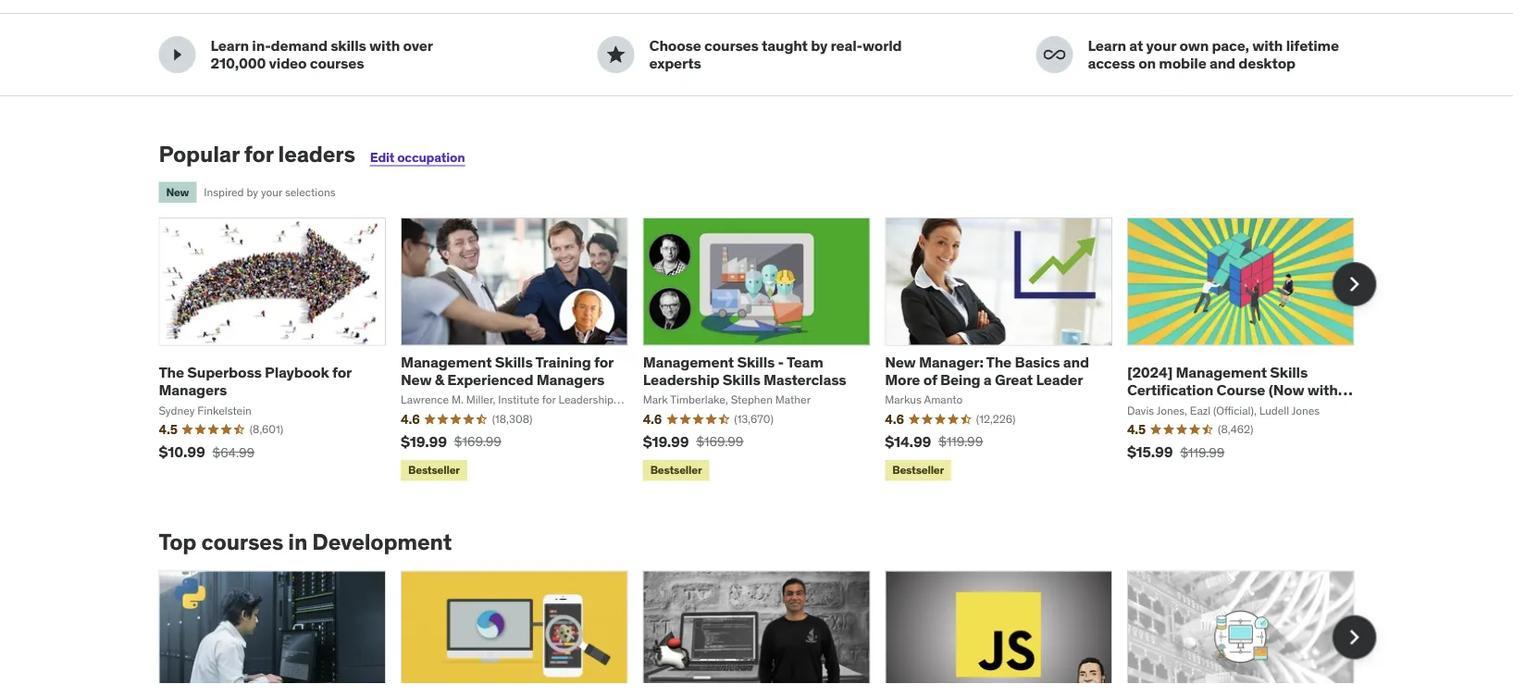 Task type: locate. For each thing, give the bounding box(es) containing it.
learn for learn at your own pace, with lifetime access on mobile and desktop
[[1088, 36, 1127, 55]]

learn
[[211, 36, 249, 55], [1088, 36, 1127, 55]]

and
[[1210, 54, 1236, 73], [1063, 352, 1089, 371]]

at
[[1130, 36, 1143, 55]]

[2024] management skills certification course (now with ai!)
[[1127, 362, 1338, 417]]

and right basics at the right bottom
[[1063, 352, 1089, 371]]

1 horizontal spatial by
[[811, 36, 828, 55]]

2 horizontal spatial for
[[594, 352, 614, 371]]

1 horizontal spatial medium image
[[605, 43, 627, 66]]

2 medium image from the left
[[605, 43, 627, 66]]

popular for leaders
[[159, 140, 355, 167]]

inspired
[[204, 185, 244, 199]]

your
[[1147, 36, 1177, 55], [261, 185, 282, 199]]

skills
[[331, 36, 366, 55]]

courses inside the choose courses taught by real-world experts
[[704, 36, 759, 55]]

1 horizontal spatial management
[[643, 352, 734, 371]]

by left real-
[[811, 36, 828, 55]]

mobile
[[1159, 54, 1207, 73]]

own
[[1180, 36, 1209, 55]]

management inside management skills training for new & experienced managers
[[401, 352, 492, 371]]

carousel element containing management skills training for new & experienced managers
[[159, 218, 1377, 485]]

0 vertical spatial by
[[811, 36, 828, 55]]

new
[[166, 185, 189, 199], [885, 352, 916, 371], [401, 370, 432, 389]]

of
[[924, 370, 937, 389]]

1 horizontal spatial and
[[1210, 54, 1236, 73]]

masterclass
[[764, 370, 847, 389]]

experts
[[649, 54, 701, 73]]

0 horizontal spatial by
[[247, 185, 258, 199]]

management skills training for new & experienced managers
[[401, 352, 614, 389]]

your inside learn at your own pace, with lifetime access on mobile and desktop
[[1147, 36, 1177, 55]]

0 horizontal spatial courses
[[201, 528, 283, 556]]

the superboss playbook for managers link
[[159, 362, 352, 399]]

edit occupation button
[[370, 148, 465, 165]]

managers
[[537, 370, 605, 389], [159, 380, 227, 399]]

for right training
[[594, 352, 614, 371]]

certification
[[1127, 380, 1214, 399]]

demand
[[271, 36, 328, 55]]

by right inspired
[[247, 185, 258, 199]]

courses for in
[[201, 528, 283, 556]]

skills inside management skills training for new & experienced managers
[[495, 352, 533, 371]]

with
[[369, 36, 400, 55], [1253, 36, 1283, 55], [1308, 380, 1338, 399]]

1 vertical spatial by
[[247, 185, 258, 199]]

more
[[885, 370, 920, 389]]

video
[[269, 54, 307, 73]]

being
[[940, 370, 981, 389]]

for for management skills training for new & experienced managers
[[594, 352, 614, 371]]

for
[[244, 140, 273, 167], [594, 352, 614, 371], [332, 362, 352, 381]]

learn left in-
[[211, 36, 249, 55]]

with inside [2024] management skills certification course (now with ai!)
[[1308, 380, 1338, 399]]

your for by
[[261, 185, 282, 199]]

team
[[787, 352, 824, 371]]

the left superboss
[[159, 362, 184, 381]]

3 medium image from the left
[[1044, 43, 1066, 66]]

learn inside learn at your own pace, with lifetime access on mobile and desktop
[[1088, 36, 1127, 55]]

0 horizontal spatial learn
[[211, 36, 249, 55]]

2 horizontal spatial courses
[[704, 36, 759, 55]]

your left selections
[[261, 185, 282, 199]]

your right at in the top right of the page
[[1147, 36, 1177, 55]]

1 carousel element from the top
[[159, 218, 1377, 485]]

new for new
[[166, 185, 189, 199]]

1 horizontal spatial your
[[1147, 36, 1177, 55]]

great
[[995, 370, 1033, 389]]

and right own
[[1210, 54, 1236, 73]]

1 horizontal spatial with
[[1253, 36, 1283, 55]]

courses left in
[[201, 528, 283, 556]]

choose
[[649, 36, 701, 55]]

0 horizontal spatial the
[[159, 362, 184, 381]]

new inside management skills training for new & experienced managers
[[401, 370, 432, 389]]

2 horizontal spatial medium image
[[1044, 43, 1066, 66]]

1 horizontal spatial courses
[[310, 54, 364, 73]]

1 horizontal spatial for
[[332, 362, 352, 381]]

0 horizontal spatial managers
[[159, 380, 227, 399]]

edit
[[370, 148, 395, 165]]

1 horizontal spatial learn
[[1088, 36, 1127, 55]]

experienced
[[447, 370, 534, 389]]

1 vertical spatial your
[[261, 185, 282, 199]]

with left over in the left of the page
[[369, 36, 400, 55]]

medium image left the access
[[1044, 43, 1066, 66]]

leaders
[[278, 140, 355, 167]]

courses right video
[[310, 54, 364, 73]]

new for new manager: the basics and more of being a great leader
[[885, 352, 916, 371]]

with right pace,
[[1253, 36, 1283, 55]]

medium image left 210,000 in the left top of the page
[[166, 43, 188, 66]]

1 medium image from the left
[[166, 43, 188, 66]]

learn inside learn in-demand skills with over 210,000 video courses
[[211, 36, 249, 55]]

for right playbook
[[332, 362, 352, 381]]

0 horizontal spatial and
[[1063, 352, 1089, 371]]

training
[[536, 352, 591, 371]]

1 vertical spatial carousel element
[[159, 571, 1377, 684]]

desktop
[[1239, 54, 1296, 73]]

lifetime
[[1286, 36, 1339, 55]]

0 vertical spatial and
[[1210, 54, 1236, 73]]

for inside 'the superboss playbook for managers'
[[332, 362, 352, 381]]

learn at your own pace, with lifetime access on mobile and desktop
[[1088, 36, 1339, 73]]

0 horizontal spatial medium image
[[166, 43, 188, 66]]

2 horizontal spatial with
[[1308, 380, 1338, 399]]

courses left taught
[[704, 36, 759, 55]]

0 horizontal spatial new
[[166, 185, 189, 199]]

carousel element
[[159, 218, 1377, 485], [159, 571, 1377, 684]]

0 vertical spatial your
[[1147, 36, 1177, 55]]

playbook
[[265, 362, 329, 381]]

taught
[[762, 36, 808, 55]]

the inside 'the superboss playbook for managers'
[[159, 362, 184, 381]]

management skills - team leadership skills masterclass link
[[643, 352, 847, 389]]

for up 'inspired by your selections'
[[244, 140, 273, 167]]

skills inside [2024] management skills certification course (now with ai!)
[[1270, 362, 1308, 381]]

1 horizontal spatial managers
[[537, 370, 605, 389]]

1 learn from the left
[[211, 36, 249, 55]]

the inside new manager: the basics and more of being a great leader
[[986, 352, 1012, 371]]

0 horizontal spatial your
[[261, 185, 282, 199]]

with right (now at right bottom
[[1308, 380, 1338, 399]]

next image
[[1340, 270, 1370, 299]]

popular
[[159, 140, 239, 167]]

medium image for learn in-demand skills with over 210,000 video courses
[[166, 43, 188, 66]]

access
[[1088, 54, 1136, 73]]

new down popular
[[166, 185, 189, 199]]

medium image
[[166, 43, 188, 66], [605, 43, 627, 66], [1044, 43, 1066, 66]]

skills
[[495, 352, 533, 371], [737, 352, 775, 371], [1270, 362, 1308, 381], [723, 370, 761, 389]]

world
[[863, 36, 902, 55]]

learn for learn in-demand skills with over 210,000 video courses
[[211, 36, 249, 55]]

ai!)
[[1127, 398, 1151, 417]]

(now
[[1269, 380, 1305, 399]]

medium image left experts
[[605, 43, 627, 66]]

learn left at in the top right of the page
[[1088, 36, 1127, 55]]

management
[[401, 352, 492, 371], [643, 352, 734, 371], [1176, 362, 1267, 381]]

1 horizontal spatial the
[[986, 352, 1012, 371]]

the
[[986, 352, 1012, 371], [159, 362, 184, 381]]

0 horizontal spatial with
[[369, 36, 400, 55]]

by
[[811, 36, 828, 55], [247, 185, 258, 199]]

with inside learn at your own pace, with lifetime access on mobile and desktop
[[1253, 36, 1283, 55]]

1 horizontal spatial new
[[401, 370, 432, 389]]

2 horizontal spatial new
[[885, 352, 916, 371]]

2 carousel element from the top
[[159, 571, 1377, 684]]

1 vertical spatial and
[[1063, 352, 1089, 371]]

new left of on the bottom right
[[885, 352, 916, 371]]

0 vertical spatial carousel element
[[159, 218, 1377, 485]]

2 horizontal spatial management
[[1176, 362, 1267, 381]]

0 horizontal spatial management
[[401, 352, 492, 371]]

courses
[[704, 36, 759, 55], [310, 54, 364, 73], [201, 528, 283, 556]]

new inside new manager: the basics and more of being a great leader
[[885, 352, 916, 371]]

new left &
[[401, 370, 432, 389]]

management inside management skills - team leadership skills masterclass
[[643, 352, 734, 371]]

managers inside 'the superboss playbook for managers'
[[159, 380, 227, 399]]

top
[[159, 528, 197, 556]]

the left basics at the right bottom
[[986, 352, 1012, 371]]

for inside management skills training for new & experienced managers
[[594, 352, 614, 371]]

2 learn from the left
[[1088, 36, 1127, 55]]

management skills - team leadership skills masterclass
[[643, 352, 847, 389]]



Task type: vqa. For each thing, say whether or not it's contained in the screenshot.
"Log"
no



Task type: describe. For each thing, give the bounding box(es) containing it.
210,000
[[211, 54, 266, 73]]

learn in-demand skills with over 210,000 video courses
[[211, 36, 433, 73]]

-
[[778, 352, 784, 371]]

over
[[403, 36, 433, 55]]

leader
[[1036, 370, 1083, 389]]

new manager: the basics and more of being a great leader
[[885, 352, 1089, 389]]

new manager: the basics and more of being a great leader link
[[885, 352, 1089, 389]]

inspired by your selections
[[204, 185, 336, 199]]

a
[[984, 370, 992, 389]]

manager:
[[919, 352, 984, 371]]

and inside new manager: the basics and more of being a great leader
[[1063, 352, 1089, 371]]

course
[[1217, 380, 1266, 399]]

edit occupation
[[370, 148, 465, 165]]

management for skills
[[643, 352, 734, 371]]

medium image for choose courses taught by real-world experts
[[605, 43, 627, 66]]

basics
[[1015, 352, 1060, 371]]

real-
[[831, 36, 863, 55]]

choose courses taught by real-world experts
[[649, 36, 902, 73]]

on
[[1139, 54, 1156, 73]]

top courses in development
[[159, 528, 452, 556]]

in-
[[252, 36, 271, 55]]

courses inside learn in-demand skills with over 210,000 video courses
[[310, 54, 364, 73]]

management for &
[[401, 352, 492, 371]]

the superboss playbook for managers
[[159, 362, 352, 399]]

management inside [2024] management skills certification course (now with ai!)
[[1176, 362, 1267, 381]]

&
[[435, 370, 444, 389]]

by inside the choose courses taught by real-world experts
[[811, 36, 828, 55]]

superboss
[[187, 362, 262, 381]]

your for at
[[1147, 36, 1177, 55]]

leadership
[[643, 370, 720, 389]]

medium image for learn at your own pace, with lifetime access on mobile and desktop
[[1044, 43, 1066, 66]]

for for the superboss playbook for managers
[[332, 362, 352, 381]]

[2024] management skills certification course (now with ai!) link
[[1127, 362, 1353, 417]]

managers inside management skills training for new & experienced managers
[[537, 370, 605, 389]]

management skills training for new & experienced managers link
[[401, 352, 614, 389]]

occupation
[[397, 148, 465, 165]]

development
[[312, 528, 452, 556]]

[2024]
[[1127, 362, 1173, 381]]

pace,
[[1212, 36, 1250, 55]]

and inside learn at your own pace, with lifetime access on mobile and desktop
[[1210, 54, 1236, 73]]

with inside learn in-demand skills with over 210,000 video courses
[[369, 36, 400, 55]]

in
[[288, 528, 308, 556]]

selections
[[285, 185, 336, 199]]

0 horizontal spatial for
[[244, 140, 273, 167]]

next image
[[1340, 623, 1370, 652]]

courses for taught
[[704, 36, 759, 55]]



